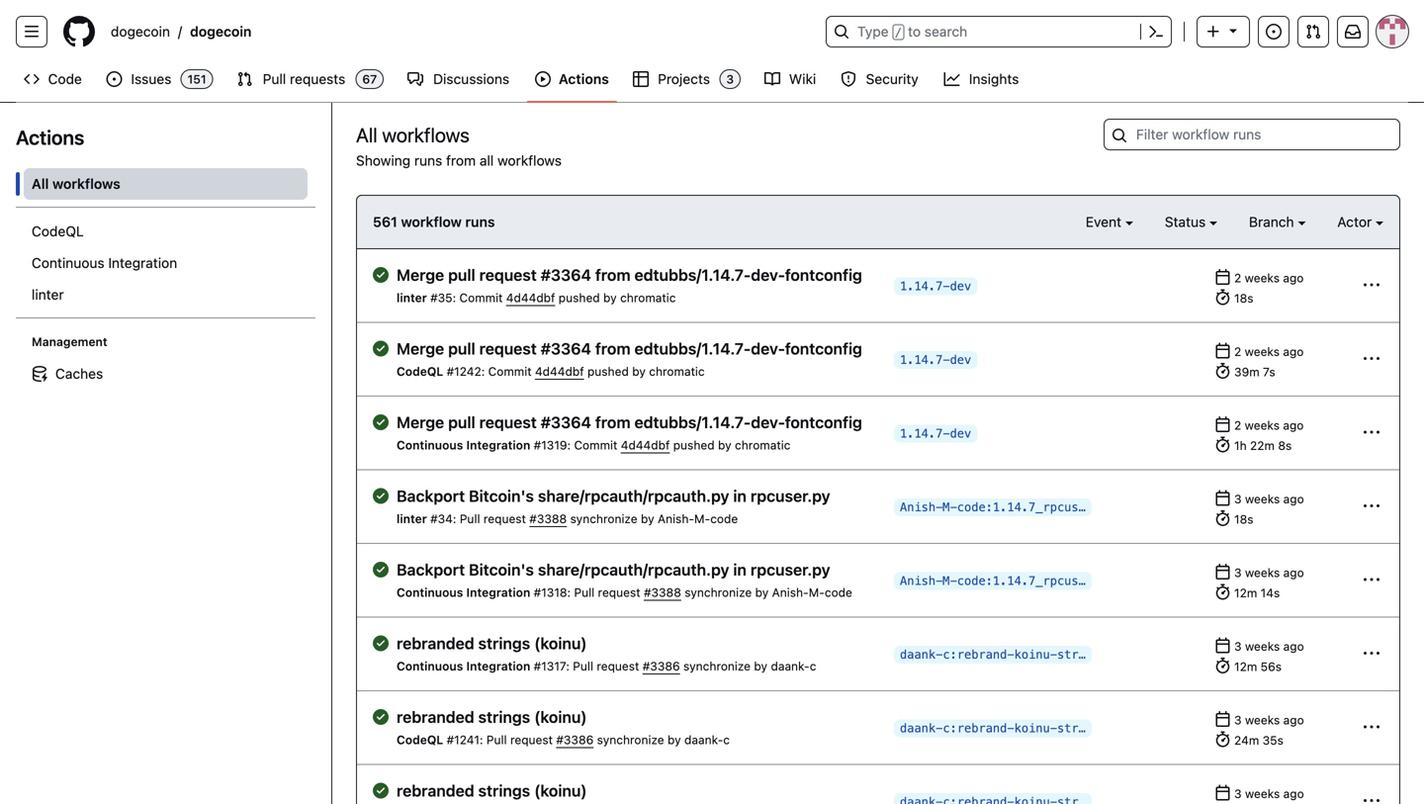 Task type: describe. For each thing, give the bounding box(es) containing it.
merge pull request #3364 from edtubbs/1.14.7-dev-fontconfig link for merge pull request #3364 from edtubbs/1.14.7-dev-fontconfig linter #35: commit 4d44dbf pushed             by chromatic
[[397, 265, 878, 285]]

daank-c link for rebranded strings (koinu) continuous integration #1317: pull request #3386 synchronize             by daank-c
[[771, 659, 817, 673]]

showing
[[356, 152, 411, 169]]

1 dogecoin link from the left
[[103, 16, 178, 47]]

wiki link
[[757, 64, 825, 94]]

discussions
[[433, 71, 510, 87]]

(koinu) for rebranded strings (koinu) continuous integration #1317: pull request #3386 synchronize             by daank-c
[[534, 634, 587, 653]]

#1318:
[[534, 586, 571, 600]]

weeks for rebranded strings (koinu) continuous integration #1317: pull request #3386 synchronize             by daank-c
[[1245, 640, 1280, 653]]

code:1.14.7_rpcuser_bitcoin_backport for backport bitcoin's share/rpcauth/rpcauth.py in rpcuser.py continuous integration #1318: pull request #3388 synchronize             by anish-m-code
[[957, 574, 1215, 588]]

request inside merge pull request #3364 from edtubbs/1.14.7-dev-fontconfig codeql #1242: commit 4d44dbf pushed             by chromatic
[[479, 339, 537, 358]]

3 for backport bitcoin's share/rpcauth/rpcauth.py in rpcuser.py continuous integration #1318: pull request #3388 synchronize             by anish-m-code
[[1235, 566, 1242, 580]]

to
[[908, 23, 921, 40]]

security
[[866, 71, 919, 87]]

2 weeks ago for merge pull request #3364 from edtubbs/1.14.7-dev-fontconfig codeql #1242: commit 4d44dbf pushed             by chromatic
[[1235, 345, 1304, 359]]

discussions link
[[400, 64, 519, 94]]

caches link
[[24, 358, 308, 390]]

continuous inside filter workflows element
[[32, 255, 104, 271]]

comment discussion image
[[408, 71, 424, 87]]

completed successfully image for rebranded
[[373, 709, 389, 725]]

5 3 weeks ago from the top
[[1235, 787, 1305, 801]]

synchronize inside backport bitcoin's share/rpcauth/rpcauth.py in rpcuser.py linter #34: pull request #3388 synchronize             by anish-m-code
[[570, 512, 638, 526]]

3 for backport bitcoin's share/rpcauth/rpcauth.py in rpcuser.py linter #34: pull request #3388 synchronize             by anish-m-code
[[1235, 492, 1242, 506]]

from for merge pull request #3364 from edtubbs/1.14.7-dev-fontconfig linter #35: commit 4d44dbf pushed             by chromatic
[[595, 266, 631, 284]]

by inside backport bitcoin's share/rpcauth/rpcauth.py in rpcuser.py continuous integration #1318: pull request #3388 synchronize             by anish-m-code
[[755, 586, 769, 600]]

fontconfig for merge pull request #3364 from edtubbs/1.14.7-dev-fontconfig linter #35: commit 4d44dbf pushed             by chromatic
[[785, 266, 863, 284]]

pull for merge pull request #3364 from edtubbs/1.14.7-dev-fontconfig linter #35: commit 4d44dbf pushed             by chromatic
[[448, 266, 476, 284]]

anish- inside backport bitcoin's share/rpcauth/rpcauth.py in rpcuser.py linter #34: pull request #3388 synchronize             by anish-m-code
[[658, 512, 695, 526]]

linter inside backport bitcoin's share/rpcauth/rpcauth.py in rpcuser.py linter #34: pull request #3388 synchronize             by anish-m-code
[[397, 512, 427, 526]]

7 show options image from the top
[[1364, 793, 1380, 804]]

integration inside filter workflows element
[[108, 255, 177, 271]]

4d44dbf link for merge pull request #3364 from edtubbs/1.14.7-dev-fontconfig codeql #1242: commit 4d44dbf pushed             by chromatic
[[535, 365, 584, 378]]

insights
[[969, 71, 1019, 87]]

by inside rebranded strings (koinu) continuous integration #1317: pull request #3386 synchronize             by daank-c
[[754, 659, 768, 673]]

linter inside merge pull request #3364 from edtubbs/1.14.7-dev-fontconfig linter #35: commit 4d44dbf pushed             by chromatic
[[397, 291, 427, 305]]

show options image for backport bitcoin's share/rpcauth/rpcauth.py in rpcuser.py linter #34: pull request #3388 synchronize             by anish-m-code
[[1364, 498, 1380, 514]]

from for merge pull request #3364 from edtubbs/1.14.7-dev-fontconfig continuous integration #1319: commit 4d44dbf pushed             by chromatic
[[595, 413, 631, 432]]

status
[[1165, 214, 1210, 230]]

homepage image
[[63, 16, 95, 47]]

Filter workflow runs search field
[[1104, 119, 1401, 150]]

2 for merge pull request #3364 from edtubbs/1.14.7-dev-fontconfig continuous integration #1319: commit 4d44dbf pushed             by chromatic
[[1235, 418, 1242, 432]]

39m
[[1235, 365, 1260, 379]]

by inside backport bitcoin's share/rpcauth/rpcauth.py in rpcuser.py linter #34: pull request #3388 synchronize             by anish-m-code
[[641, 512, 655, 526]]

c inside rebranded strings (koinu) codeql #1241: pull request #3386 synchronize             by daank-c
[[723, 733, 730, 747]]

39m 7s
[[1235, 365, 1276, 379]]

#34:
[[430, 512, 456, 526]]

0 vertical spatial all
[[356, 123, 378, 146]]

code link
[[16, 64, 90, 94]]

synchronize inside rebranded strings (koinu) continuous integration #1317: pull request #3386 synchronize             by daank-c
[[684, 659, 751, 673]]

by inside merge pull request #3364 from edtubbs/1.14.7-dev-fontconfig linter #35: commit 4d44dbf pushed             by chromatic
[[604, 291, 617, 305]]

run duration image for backport bitcoin's share/rpcauth/rpcauth.py in rpcuser.py continuous integration #1318: pull request #3388 synchronize             by anish-m-code
[[1216, 584, 1231, 600]]

1.14.7-dev for merge pull request #3364 from edtubbs/1.14.7-dev-fontconfig linter #35: commit 4d44dbf pushed             by chromatic
[[900, 279, 972, 293]]

synchronize inside backport bitcoin's share/rpcauth/rpcauth.py in rpcuser.py continuous integration #1318: pull request #3388 synchronize             by anish-m-code
[[685, 586, 752, 600]]

1 horizontal spatial runs
[[465, 214, 495, 230]]

weeks for backport bitcoin's share/rpcauth/rpcauth.py in rpcuser.py linter #34: pull request #3388 synchronize             by anish-m-code
[[1245, 492, 1280, 506]]

1 vertical spatial workflows
[[498, 152, 562, 169]]

play image
[[535, 71, 551, 87]]

pull inside backport bitcoin's share/rpcauth/rpcauth.py in rpcuser.py continuous integration #1318: pull request #3388 synchronize             by anish-m-code
[[574, 586, 595, 600]]

issues
[[131, 71, 171, 87]]

book image
[[765, 71, 781, 87]]

all workflows link
[[24, 168, 308, 200]]

weeks for merge pull request #3364 from edtubbs/1.14.7-dev-fontconfig linter #35: commit 4d44dbf pushed             by chromatic
[[1245, 271, 1280, 285]]

requests
[[290, 71, 345, 87]]

table image
[[633, 71, 649, 87]]

merge for merge pull request #3364 from edtubbs/1.14.7-dev-fontconfig linter #35: commit 4d44dbf pushed             by chromatic
[[397, 266, 444, 284]]

#3364 for merge pull request #3364 from edtubbs/1.14.7-dev-fontconfig linter #35: commit 4d44dbf pushed             by chromatic
[[541, 266, 592, 284]]

calendar image for rebranded strings (koinu) continuous integration #1317: pull request #3386 synchronize             by daank-c
[[1216, 638, 1231, 653]]

completed successfully image for rebranded strings (koinu) continuous integration #1317: pull request #3386 synchronize             by daank-c
[[373, 636, 389, 651]]

35s
[[1263, 734, 1284, 747]]

1.14.7-dev link for merge pull request #3364 from edtubbs/1.14.7-dev-fontconfig codeql #1242: commit 4d44dbf pushed             by chromatic
[[894, 351, 978, 369]]

12m for backport bitcoin's share/rpcauth/rpcauth.py in rpcuser.py
[[1235, 586, 1258, 600]]

pushed for merge pull request #3364 from edtubbs/1.14.7-dev-fontconfig codeql #1242: commit 4d44dbf pushed             by chromatic
[[588, 365, 629, 378]]

from left all
[[446, 152, 476, 169]]

actor button
[[1338, 212, 1384, 232]]

4 calendar image from the top
[[1216, 785, 1231, 801]]

show options image for rebranded strings (koinu) codeql #1241: pull request #3386 synchronize             by daank-c
[[1364, 719, 1380, 735]]

edtubbs/1.14.7- for merge pull request #3364 from edtubbs/1.14.7-dev-fontconfig codeql #1242: commit 4d44dbf pushed             by chromatic
[[635, 339, 751, 358]]

4d44dbf for merge pull request #3364 from edtubbs/1.14.7-dev-fontconfig codeql #1242: commit 4d44dbf pushed             by chromatic
[[535, 365, 584, 378]]

8 weeks from the top
[[1245, 787, 1280, 801]]

search image
[[1112, 128, 1128, 143]]

notifications image
[[1345, 24, 1361, 40]]

merge pull request #3364 from edtubbs/1.14.7-dev-fontconfig continuous integration #1319: commit 4d44dbf pushed             by chromatic
[[397, 413, 863, 452]]

issue opened image
[[106, 71, 122, 87]]

git pull request image
[[1306, 24, 1322, 40]]

filter workflows element
[[24, 216, 308, 311]]

(koinu) for rebranded strings (koinu) codeql #1241: pull request #3386 synchronize             by daank-c
[[534, 708, 587, 727]]

continuous integration
[[32, 255, 177, 271]]

codeql link
[[24, 216, 308, 247]]

actor
[[1338, 214, 1376, 230]]

graph image
[[944, 71, 960, 87]]

request inside rebranded strings (koinu) continuous integration #1317: pull request #3386 synchronize             by daank-c
[[597, 659, 639, 673]]

rebranded for rebranded strings (koinu) continuous integration #1317: pull request #3386 synchronize             by daank-c
[[397, 634, 475, 653]]

calendar image for merge pull request #3364 from edtubbs/1.14.7-dev-fontconfig continuous integration #1319: commit 4d44dbf pushed             by chromatic
[[1216, 416, 1231, 432]]

22m
[[1251, 439, 1275, 453]]

c:rebrand- for rebranded strings (koinu) codeql #1241: pull request #3386 synchronize             by daank-c
[[943, 721, 1015, 735]]

show options image for merge pull request #3364 from edtubbs/1.14.7-dev-fontconfig continuous integration #1319: commit 4d44dbf pushed             by chromatic
[[1364, 425, 1380, 440]]

share/rpcauth/rpcauth.py for backport bitcoin's share/rpcauth/rpcauth.py in rpcuser.py continuous integration #1318: pull request #3388 synchronize             by anish-m-code
[[538, 560, 730, 579]]

linter link
[[24, 279, 308, 311]]

fontconfig for merge pull request #3364 from edtubbs/1.14.7-dev-fontconfig continuous integration #1319: commit 4d44dbf pushed             by chromatic
[[785, 413, 863, 432]]

#3386 inside rebranded strings (koinu) continuous integration #1317: pull request #3386 synchronize             by daank-c
[[643, 659, 680, 673]]

list containing all workflows
[[16, 160, 316, 398]]

#1241:
[[447, 733, 483, 747]]

integration inside rebranded strings (koinu) continuous integration #1317: pull request #3386 synchronize             by daank-c
[[466, 659, 531, 673]]

event
[[1086, 214, 1126, 230]]

3 weeks ago for backport bitcoin's share/rpcauth/rpcauth.py in rpcuser.py linter #34: pull request #3388 synchronize             by anish-m-code
[[1235, 492, 1305, 506]]

request inside merge pull request #3364 from edtubbs/1.14.7-dev-fontconfig continuous integration #1319: commit 4d44dbf pushed             by chromatic
[[479, 413, 537, 432]]

4d44dbf inside merge pull request #3364 from edtubbs/1.14.7-dev-fontconfig continuous integration #1319: commit 4d44dbf pushed             by chromatic
[[621, 438, 670, 452]]

24m
[[1235, 734, 1260, 747]]

1 horizontal spatial workflows
[[382, 123, 470, 146]]

rebranded strings (koinu)
[[397, 782, 587, 800]]

list containing dogecoin / dogecoin
[[103, 16, 814, 47]]

4d44dbf link for merge pull request #3364 from edtubbs/1.14.7-dev-fontconfig linter #35: commit 4d44dbf pushed             by chromatic
[[506, 291, 555, 305]]

3 left book "icon"
[[726, 72, 734, 86]]

weeks for merge pull request #3364 from edtubbs/1.14.7-dev-fontconfig codeql #1242: commit 4d44dbf pushed             by chromatic
[[1245, 345, 1280, 359]]

chromatic inside merge pull request #3364 from edtubbs/1.14.7-dev-fontconfig continuous integration #1319: commit 4d44dbf pushed             by chromatic
[[735, 438, 791, 452]]

#3386 link for rebranded strings (koinu) continuous integration #1317: pull request #3386 synchronize             by daank-c
[[643, 659, 680, 673]]

/ for dogecoin
[[178, 23, 182, 40]]

show options image for rebranded strings (koinu) continuous integration #1317: pull request #3386 synchronize             by daank-c
[[1364, 646, 1380, 662]]

bitcoin's for backport bitcoin's share/rpcauth/rpcauth.py in rpcuser.py continuous integration #1318: pull request #3388 synchronize             by anish-m-code
[[469, 560, 534, 579]]

56s
[[1261, 660, 1282, 674]]

type / to search
[[858, 23, 968, 40]]

12m for rebranded strings (koinu)
[[1235, 660, 1258, 674]]

calendar image for fontconfig
[[1216, 269, 1231, 285]]

1h
[[1235, 439, 1247, 453]]

1.14.7-dev link for merge pull request #3364 from edtubbs/1.14.7-dev-fontconfig continuous integration #1319: commit 4d44dbf pushed             by chromatic
[[894, 425, 978, 442]]

strings for rebranded strings (koinu) codeql #1241: pull request #3386 synchronize             by daank-c
[[478, 708, 530, 727]]

request inside merge pull request #3364 from edtubbs/1.14.7-dev-fontconfig linter #35: commit 4d44dbf pushed             by chromatic
[[479, 266, 537, 284]]

code inside backport bitcoin's share/rpcauth/rpcauth.py in rpcuser.py linter #34: pull request #3388 synchronize             by anish-m-code
[[711, 512, 738, 526]]

shield image
[[841, 71, 857, 87]]

backport bitcoin's share/rpcauth/rpcauth.py in rpcuser.py continuous integration #1318: pull request #3388 synchronize             by anish-m-code
[[397, 560, 853, 600]]

#1242:
[[447, 365, 485, 378]]

anish-m-code link for backport bitcoin's share/rpcauth/rpcauth.py in rpcuser.py continuous integration #1318: pull request #3388 synchronize             by anish-m-code
[[772, 586, 853, 600]]

merge pull request #3364 from edtubbs/1.14.7-dev-fontconfig link for merge pull request #3364 from edtubbs/1.14.7-dev-fontconfig codeql #1242: commit 4d44dbf pushed             by chromatic
[[397, 339, 878, 359]]

code inside backport bitcoin's share/rpcauth/rpcauth.py in rpcuser.py continuous integration #1318: pull request #3388 synchronize             by anish-m-code
[[825, 586, 853, 600]]

daank-c:rebrand-koinu-strings link for rebranded strings (koinu) codeql #1241: pull request #3386 synchronize             by daank-c
[[894, 719, 1108, 737]]

561 workflow runs
[[373, 214, 495, 230]]

integration inside backport bitcoin's share/rpcauth/rpcauth.py in rpcuser.py continuous integration #1318: pull request #3388 synchronize             by anish-m-code
[[466, 586, 531, 600]]

all inside list
[[32, 176, 49, 192]]

ago for backport bitcoin's share/rpcauth/rpcauth.py in rpcuser.py linter #34: pull request #3388 synchronize             by anish-m-code
[[1284, 492, 1305, 506]]

workflow
[[401, 214, 462, 230]]

#3388 inside backport bitcoin's share/rpcauth/rpcauth.py in rpcuser.py linter #34: pull request #3388 synchronize             by anish-m-code
[[530, 512, 567, 526]]

triangle down image
[[1226, 22, 1242, 38]]

run duration image for backport bitcoin's share/rpcauth/rpcauth.py in rpcuser.py
[[1216, 510, 1231, 526]]

m- inside backport bitcoin's share/rpcauth/rpcauth.py in rpcuser.py continuous integration #1318: pull request #3388 synchronize             by anish-m-code
[[809, 586, 825, 600]]

show options image for merge pull request #3364 from edtubbs/1.14.7-dev-fontconfig codeql #1242: commit 4d44dbf pushed             by chromatic
[[1364, 351, 1380, 367]]

151
[[187, 72, 206, 86]]

type
[[858, 23, 889, 40]]

wiki
[[789, 71, 816, 87]]

67
[[362, 72, 377, 86]]

by inside merge pull request #3364 from edtubbs/1.14.7-dev-fontconfig continuous integration #1319: commit 4d44dbf pushed             by chromatic
[[718, 438, 732, 452]]

chromatic for merge pull request #3364 from edtubbs/1.14.7-dev-fontconfig codeql #1242: commit 4d44dbf pushed             by chromatic
[[649, 365, 705, 378]]

caches
[[55, 366, 103, 382]]

backport for backport bitcoin's share/rpcauth/rpcauth.py in rpcuser.py continuous integration #1318: pull request #3388 synchronize             by anish-m-code
[[397, 560, 465, 579]]

8s
[[1279, 439, 1292, 453]]

management
[[32, 335, 107, 349]]

#3364 for merge pull request #3364 from edtubbs/1.14.7-dev-fontconfig continuous integration #1319: commit 4d44dbf pushed             by chromatic
[[541, 413, 592, 432]]

rpcuser.py for backport bitcoin's share/rpcauth/rpcauth.py in rpcuser.py linter #34: pull request #3388 synchronize             by anish-m-code
[[751, 487, 831, 506]]

edtubbs/1.14.7- for merge pull request #3364 from edtubbs/1.14.7-dev-fontconfig linter #35: commit 4d44dbf pushed             by chromatic
[[635, 266, 751, 284]]

1.14.7-dev for merge pull request #3364 from edtubbs/1.14.7-dev-fontconfig continuous integration #1319: commit 4d44dbf pushed             by chromatic
[[900, 427, 972, 440]]

3 for rebranded strings (koinu) codeql #1241: pull request #3386 synchronize             by daank-c
[[1235, 713, 1242, 727]]

backport bitcoin's share/rpcauth/rpcauth.py in rpcuser.py link for backport bitcoin's share/rpcauth/rpcauth.py in rpcuser.py continuous integration #1318: pull request #3388 synchronize             by anish-m-code
[[397, 560, 878, 580]]

pull inside backport bitcoin's share/rpcauth/rpcauth.py in rpcuser.py linter #34: pull request #3388 synchronize             by anish-m-code
[[460, 512, 480, 526]]

continuous inside merge pull request #3364 from edtubbs/1.14.7-dev-fontconfig continuous integration #1319: commit 4d44dbf pushed             by chromatic
[[397, 438, 463, 452]]

1h 22m 8s
[[1235, 439, 1292, 453]]

rebranded strings (koinu) link for rebranded strings (koinu) continuous integration #1317: pull request #3386 synchronize             by daank-c
[[397, 634, 878, 653]]

dev- for merge pull request #3364 from edtubbs/1.14.7-dev-fontconfig linter #35: commit 4d44dbf pushed             by chromatic
[[751, 266, 785, 284]]

projects
[[658, 71, 710, 87]]

ago for merge pull request #3364 from edtubbs/1.14.7-dev-fontconfig continuous integration #1319: commit 4d44dbf pushed             by chromatic
[[1283, 418, 1304, 432]]

merge pull request #3364 from edtubbs/1.14.7-dev-fontconfig codeql #1242: commit 4d44dbf pushed             by chromatic
[[397, 339, 863, 378]]

1 horizontal spatial all workflows
[[356, 123, 470, 146]]

18s for merge pull request #3364 from edtubbs/1.14.7-dev-fontconfig
[[1235, 291, 1254, 305]]

12m 14s
[[1235, 586, 1280, 600]]

branch
[[1249, 214, 1298, 230]]

command palette image
[[1149, 24, 1164, 40]]

request inside backport bitcoin's share/rpcauth/rpcauth.py in rpcuser.py continuous integration #1318: pull request #3388 synchronize             by anish-m-code
[[598, 586, 641, 600]]



Task type: locate. For each thing, give the bounding box(es) containing it.
2 #3364 from the top
[[541, 339, 592, 358]]

2 weeks from the top
[[1245, 345, 1280, 359]]

3 fontconfig from the top
[[785, 413, 863, 432]]

dev- inside merge pull request #3364 from edtubbs/1.14.7-dev-fontconfig linter #35: commit 4d44dbf pushed             by chromatic
[[751, 266, 785, 284]]

chromatic inside merge pull request #3364 from edtubbs/1.14.7-dev-fontconfig linter #35: commit 4d44dbf pushed             by chromatic
[[620, 291, 676, 305]]

0 vertical spatial dev
[[950, 279, 972, 293]]

c inside rebranded strings (koinu) continuous integration #1317: pull request #3386 synchronize             by daank-c
[[810, 659, 817, 673]]

2 edtubbs/1.14.7- from the top
[[635, 339, 751, 358]]

1 vertical spatial pushed
[[588, 365, 629, 378]]

0 vertical spatial c:rebrand-
[[943, 648, 1015, 662]]

chromatic inside merge pull request #3364 from edtubbs/1.14.7-dev-fontconfig codeql #1242: commit 4d44dbf pushed             by chromatic
[[649, 365, 705, 378]]

6 ago from the top
[[1284, 640, 1305, 653]]

by inside rebranded strings (koinu) codeql #1241: pull request #3386 synchronize             by daank-c
[[668, 733, 681, 747]]

0 horizontal spatial daank-c link
[[685, 733, 730, 747]]

1 horizontal spatial daank-c link
[[771, 659, 817, 673]]

backport inside backport bitcoin's share/rpcauth/rpcauth.py in rpcuser.py linter #34: pull request #3388 synchronize             by anish-m-code
[[397, 487, 465, 506]]

dogecoin link
[[103, 16, 178, 47], [182, 16, 260, 47]]

run duration image
[[1216, 289, 1231, 305], [1216, 363, 1231, 379], [1216, 437, 1231, 453], [1216, 584, 1231, 600], [1216, 732, 1231, 747]]

2 vertical spatial 2 weeks ago
[[1235, 418, 1304, 432]]

2 (koinu) from the top
[[534, 708, 587, 727]]

weeks for rebranded strings (koinu) codeql #1241: pull request #3386 synchronize             by daank-c
[[1245, 713, 1280, 727]]

1 horizontal spatial anish-m-code link
[[772, 586, 853, 600]]

strings for rebranded strings (koinu)
[[478, 782, 530, 800]]

0 vertical spatial pull
[[448, 266, 476, 284]]

0 vertical spatial anish-m-code:1.14.7_rpcuser_bitcoin_backport
[[900, 500, 1215, 514]]

1 run duration image from the top
[[1216, 510, 1231, 526]]

request up the rebranded strings (koinu)
[[510, 733, 553, 747]]

1.14.7-dev for merge pull request #3364 from edtubbs/1.14.7-dev-fontconfig codeql #1242: commit 4d44dbf pushed             by chromatic
[[900, 353, 972, 367]]

3 calendar image from the top
[[1216, 638, 1231, 653]]

2 weeks ago for merge pull request #3364 from edtubbs/1.14.7-dev-fontconfig linter #35: commit 4d44dbf pushed             by chromatic
[[1235, 271, 1304, 285]]

request up #1319:
[[479, 413, 537, 432]]

0 horizontal spatial #3386
[[556, 733, 594, 747]]

strings for rebranded strings (koinu) continuous integration #1317: pull request #3386 synchronize             by daank-c
[[478, 634, 530, 653]]

#3386 link for rebranded strings (koinu) codeql #1241: pull request #3386 synchronize             by daank-c
[[556, 733, 594, 747]]

commit for merge pull request #3364 from edtubbs/1.14.7-dev-fontconfig linter #35: commit 4d44dbf pushed             by chromatic
[[460, 291, 503, 305]]

pull right git pull request image
[[263, 71, 286, 87]]

actions inside "link"
[[559, 71, 609, 87]]

2 code:1.14.7_rpcuser_bitcoin_backport from the top
[[957, 574, 1215, 588]]

1 vertical spatial 2
[[1235, 345, 1242, 359]]

/ inside dogecoin / dogecoin
[[178, 23, 182, 40]]

dogecoin link up 151
[[182, 16, 260, 47]]

1 vertical spatial 4d44dbf link
[[535, 365, 584, 378]]

1 horizontal spatial #3388 link
[[644, 586, 682, 600]]

edtubbs/1.14.7- for merge pull request #3364 from edtubbs/1.14.7-dev-fontconfig continuous integration #1319: commit 4d44dbf pushed             by chromatic
[[635, 413, 751, 432]]

1 vertical spatial actions
[[16, 126, 84, 149]]

0 vertical spatial edtubbs/1.14.7-
[[635, 266, 751, 284]]

2 bitcoin's from the top
[[469, 560, 534, 579]]

2 anish-m-code:1.14.7_rpcuser_bitcoin_backport link from the top
[[894, 572, 1215, 590]]

#3364 inside merge pull request #3364 from edtubbs/1.14.7-dev-fontconfig continuous integration #1319: commit 4d44dbf pushed             by chromatic
[[541, 413, 592, 432]]

1 vertical spatial merge pull request #3364 from edtubbs/1.14.7-dev-fontconfig link
[[397, 339, 878, 359]]

dev- inside merge pull request #3364 from edtubbs/1.14.7-dev-fontconfig codeql #1242: commit 4d44dbf pushed             by chromatic
[[751, 339, 785, 358]]

pushed inside merge pull request #3364 from edtubbs/1.14.7-dev-fontconfig linter #35: commit 4d44dbf pushed             by chromatic
[[559, 291, 600, 305]]

merge inside merge pull request #3364 from edtubbs/1.14.7-dev-fontconfig codeql #1242: commit 4d44dbf pushed             by chromatic
[[397, 339, 444, 358]]

in for backport bitcoin's share/rpcauth/rpcauth.py in rpcuser.py linter #34: pull request #3388 synchronize             by anish-m-code
[[733, 487, 747, 506]]

commit inside merge pull request #3364 from edtubbs/1.14.7-dev-fontconfig continuous integration #1319: commit 4d44dbf pushed             by chromatic
[[574, 438, 618, 452]]

continuous integration link
[[24, 247, 308, 279]]

merge pull request #3364 from edtubbs/1.14.7-dev-fontconfig link for merge pull request #3364 from edtubbs/1.14.7-dev-fontconfig continuous integration #1319: commit 4d44dbf pushed             by chromatic
[[397, 413, 878, 432]]

2 run duration image from the top
[[1216, 363, 1231, 379]]

request up rebranded strings (koinu) continuous integration #1317: pull request #3386 synchronize             by daank-c
[[598, 586, 641, 600]]

0 vertical spatial merge
[[397, 266, 444, 284]]

(koinu) inside rebranded strings (koinu) codeql #1241: pull request #3386 synchronize             by daank-c
[[534, 708, 587, 727]]

anish-m-code:1.14.7_rpcuser_bitcoin_backport for backport bitcoin's share/rpcauth/rpcauth.py in rpcuser.py linter #34: pull request #3388 synchronize             by anish-m-code
[[900, 500, 1215, 514]]

rebranded strings (koinu) link down rebranded strings (koinu) codeql #1241: pull request #3386 synchronize             by daank-c
[[397, 781, 878, 801]]

commit inside merge pull request #3364 from edtubbs/1.14.7-dev-fontconfig linter #35: commit 4d44dbf pushed             by chromatic
[[460, 291, 503, 305]]

1 vertical spatial codeql
[[397, 365, 443, 378]]

continuous inside rebranded strings (koinu) continuous integration #1317: pull request #3386 synchronize             by daank-c
[[397, 659, 463, 673]]

weeks up 12m 56s
[[1245, 640, 1280, 653]]

fontconfig inside merge pull request #3364 from edtubbs/1.14.7-dev-fontconfig continuous integration #1319: commit 4d44dbf pushed             by chromatic
[[785, 413, 863, 432]]

rebranded inside rebranded strings (koinu) codeql #1241: pull request #3386 synchronize             by daank-c
[[397, 708, 475, 727]]

weeks down branch
[[1245, 271, 1280, 285]]

4d44dbf
[[506, 291, 555, 305], [535, 365, 584, 378], [621, 438, 670, 452]]

2 run duration image from the top
[[1216, 658, 1231, 674]]

fontconfig
[[785, 266, 863, 284], [785, 339, 863, 358], [785, 413, 863, 432]]

daank- inside rebranded strings (koinu) continuous integration #1317: pull request #3386 synchronize             by daank-c
[[771, 659, 810, 673]]

2 vertical spatial pushed
[[673, 438, 715, 452]]

codeql inside filter workflows element
[[32, 223, 84, 239]]

1 vertical spatial 1.14.7-dev link
[[894, 351, 978, 369]]

from inside merge pull request #3364 from edtubbs/1.14.7-dev-fontconfig linter #35: commit 4d44dbf pushed             by chromatic
[[595, 266, 631, 284]]

git pull request image
[[237, 71, 253, 87]]

completed successfully image
[[373, 415, 389, 430], [373, 709, 389, 725], [373, 783, 389, 799]]

merge pull request #3364 from edtubbs/1.14.7-dev-fontconfig linter #35: commit 4d44dbf pushed             by chromatic
[[397, 266, 863, 305]]

1 backport from the top
[[397, 487, 465, 506]]

c
[[810, 659, 817, 673], [723, 733, 730, 747]]

from up merge pull request #3364 from edtubbs/1.14.7-dev-fontconfig codeql #1242: commit 4d44dbf pushed             by chromatic
[[595, 266, 631, 284]]

0 vertical spatial #3388 link
[[530, 512, 567, 526]]

merge pull request #3364 from edtubbs/1.14.7-dev-fontconfig link
[[397, 265, 878, 285], [397, 339, 878, 359], [397, 413, 878, 432]]

#3364 for merge pull request #3364 from edtubbs/1.14.7-dev-fontconfig codeql #1242: commit 4d44dbf pushed             by chromatic
[[541, 339, 592, 358]]

commit right #35:
[[460, 291, 503, 305]]

c:rebrand-
[[943, 648, 1015, 662], [943, 721, 1015, 735]]

weeks up 22m
[[1245, 418, 1280, 432]]

1 vertical spatial daank-c:rebrand-koinu-strings link
[[894, 719, 1108, 737]]

weeks down 22m
[[1245, 492, 1280, 506]]

5 weeks from the top
[[1245, 566, 1280, 580]]

request
[[479, 266, 537, 284], [479, 339, 537, 358], [479, 413, 537, 432], [484, 512, 526, 526], [598, 586, 641, 600], [597, 659, 639, 673], [510, 733, 553, 747]]

1 merge pull request #3364 from edtubbs/1.14.7-dev-fontconfig link from the top
[[397, 265, 878, 285]]

3 completed successfully image from the top
[[373, 783, 389, 799]]

dev for merge pull request #3364 from edtubbs/1.14.7-dev-fontconfig codeql #1242: commit 4d44dbf pushed             by chromatic
[[950, 353, 972, 367]]

2 merge from the top
[[397, 339, 444, 358]]

0 vertical spatial backport
[[397, 487, 465, 506]]

dev- for merge pull request #3364 from edtubbs/1.14.7-dev-fontconfig codeql #1242: commit 4d44dbf pushed             by chromatic
[[751, 339, 785, 358]]

0 horizontal spatial code
[[711, 512, 738, 526]]

run duration image for merge pull request #3364 from edtubbs/1.14.7-dev-fontconfig linter #35: commit 4d44dbf pushed             by chromatic
[[1216, 289, 1231, 305]]

#3388 down #1319:
[[530, 512, 567, 526]]

#3364 inside merge pull request #3364 from edtubbs/1.14.7-dev-fontconfig linter #35: commit 4d44dbf pushed             by chromatic
[[541, 266, 592, 284]]

commit right #1319:
[[574, 438, 618, 452]]

2 2 from the top
[[1235, 345, 1242, 359]]

3 2 from the top
[[1235, 418, 1242, 432]]

1 merge from the top
[[397, 266, 444, 284]]

integration down codeql link
[[108, 255, 177, 271]]

0 horizontal spatial dogecoin link
[[103, 16, 178, 47]]

insights link
[[936, 64, 1029, 94]]

dev- for merge pull request #3364 from edtubbs/1.14.7-dev-fontconfig continuous integration #1319: commit 4d44dbf pushed             by chromatic
[[751, 413, 785, 432]]

/
[[178, 23, 182, 40], [895, 26, 902, 40]]

0 vertical spatial code
[[711, 512, 738, 526]]

workflows right all
[[498, 152, 562, 169]]

#3386 link down "#1317:" at the bottom left of the page
[[556, 733, 594, 747]]

0 vertical spatial 2 weeks ago
[[1235, 271, 1304, 285]]

2 vertical spatial pull
[[448, 413, 476, 432]]

3 weeks ago for backport bitcoin's share/rpcauth/rpcauth.py in rpcuser.py continuous integration #1318: pull request #3388 synchronize             by anish-m-code
[[1235, 566, 1305, 580]]

rpcuser.py for backport bitcoin's share/rpcauth/rpcauth.py in rpcuser.py continuous integration #1318: pull request #3388 synchronize             by anish-m-code
[[751, 560, 831, 579]]

(koinu) down "#1317:" at the bottom left of the page
[[534, 708, 587, 727]]

weeks for backport bitcoin's share/rpcauth/rpcauth.py in rpcuser.py continuous integration #1318: pull request #3388 synchronize             by anish-m-code
[[1245, 566, 1280, 580]]

1 edtubbs/1.14.7- from the top
[[635, 266, 751, 284]]

list
[[103, 16, 814, 47], [16, 160, 316, 398]]

integration left "#1317:" at the bottom left of the page
[[466, 659, 531, 673]]

runs right showing
[[414, 152, 443, 169]]

0 vertical spatial daank-c:rebrand-koinu-strings
[[900, 648, 1108, 662]]

codeql up continuous integration
[[32, 223, 84, 239]]

integration inside merge pull request #3364 from edtubbs/1.14.7-dev-fontconfig continuous integration #1319: commit 4d44dbf pushed             by chromatic
[[466, 438, 531, 452]]

4 completed successfully image from the top
[[373, 562, 389, 578]]

1 vertical spatial in
[[733, 560, 747, 579]]

2 rebranded strings (koinu) link from the top
[[397, 707, 878, 727]]

1 vertical spatial koinu-
[[1015, 721, 1058, 735]]

request right #34:
[[484, 512, 526, 526]]

dogecoin / dogecoin
[[111, 23, 252, 40]]

2 1.14.7-dev from the top
[[900, 353, 972, 367]]

in inside backport bitcoin's share/rpcauth/rpcauth.py in rpcuser.py linter #34: pull request #3388 synchronize             by anish-m-code
[[733, 487, 747, 506]]

pull inside merge pull request #3364 from edtubbs/1.14.7-dev-fontconfig codeql #1242: commit 4d44dbf pushed             by chromatic
[[448, 339, 476, 358]]

dogecoin link up "issues"
[[103, 16, 178, 47]]

1 18s from the top
[[1235, 291, 1254, 305]]

0 vertical spatial backport bitcoin's share/rpcauth/rpcauth.py in rpcuser.py link
[[397, 486, 878, 506]]

from inside merge pull request #3364 from edtubbs/1.14.7-dev-fontconfig codeql #1242: commit 4d44dbf pushed             by chromatic
[[595, 339, 631, 358]]

run duration image for merge pull request #3364 from edtubbs/1.14.7-dev-fontconfig codeql #1242: commit 4d44dbf pushed             by chromatic
[[1216, 363, 1231, 379]]

request up #1242:
[[479, 339, 537, 358]]

3 show options image from the top
[[1364, 425, 1380, 440]]

daank- inside rebranded strings (koinu) codeql #1241: pull request #3386 synchronize             by daank-c
[[685, 733, 723, 747]]

security link
[[833, 64, 928, 94]]

0 vertical spatial in
[[733, 487, 747, 506]]

3 dev- from the top
[[751, 413, 785, 432]]

5 ago from the top
[[1284, 566, 1305, 580]]

2 rpcuser.py from the top
[[751, 560, 831, 579]]

3 1.14.7-dev link from the top
[[894, 425, 978, 442]]

3 weeks ago up the 14s
[[1235, 566, 1305, 580]]

2 show options image from the top
[[1364, 351, 1380, 367]]

1 vertical spatial #3364
[[541, 339, 592, 358]]

dev for merge pull request #3364 from edtubbs/1.14.7-dev-fontconfig continuous integration #1319: commit 4d44dbf pushed             by chromatic
[[950, 427, 972, 440]]

run duration image down status popup button
[[1216, 289, 1231, 305]]

2 completed successfully image from the top
[[373, 341, 389, 357]]

from inside merge pull request #3364 from edtubbs/1.14.7-dev-fontconfig continuous integration #1319: commit 4d44dbf pushed             by chromatic
[[595, 413, 631, 432]]

14s
[[1261, 586, 1280, 600]]

run duration image for merge pull request #3364 from edtubbs/1.14.7-dev-fontconfig continuous integration #1319: commit 4d44dbf pushed             by chromatic
[[1216, 437, 1231, 453]]

ago for rebranded strings (koinu) continuous integration #1317: pull request #3386 synchronize             by daank-c
[[1284, 640, 1305, 653]]

request inside rebranded strings (koinu) codeql #1241: pull request #3386 synchronize             by daank-c
[[510, 733, 553, 747]]

2 3 weeks ago from the top
[[1235, 566, 1305, 580]]

synchronize inside rebranded strings (koinu) codeql #1241: pull request #3386 synchronize             by daank-c
[[597, 733, 664, 747]]

1 vertical spatial daank-c:rebrand-koinu-strings
[[900, 721, 1108, 735]]

1 vertical spatial list
[[16, 160, 316, 398]]

rebranded strings (koinu) link for rebranded strings (koinu) codeql #1241: pull request #3386 synchronize             by daank-c
[[397, 707, 878, 727]]

in inside backport bitcoin's share/rpcauth/rpcauth.py in rpcuser.py continuous integration #1318: pull request #3388 synchronize             by anish-m-code
[[733, 560, 747, 579]]

#1317:
[[534, 659, 570, 673]]

1 3 weeks ago from the top
[[1235, 492, 1305, 506]]

actions link
[[527, 64, 617, 94]]

0 horizontal spatial all
[[32, 176, 49, 192]]

2 vertical spatial 1.14.7-
[[900, 427, 950, 440]]

weeks down 24m 35s
[[1245, 787, 1280, 801]]

synchronize
[[570, 512, 638, 526], [685, 586, 752, 600], [684, 659, 751, 673], [597, 733, 664, 747]]

1 vertical spatial merge
[[397, 339, 444, 358]]

0 vertical spatial 1.14.7-dev
[[900, 279, 972, 293]]

0 vertical spatial bitcoin's
[[469, 487, 534, 506]]

pull for merge pull request #3364 from edtubbs/1.14.7-dev-fontconfig continuous integration #1319: commit 4d44dbf pushed             by chromatic
[[448, 413, 476, 432]]

run duration image for rebranded strings (koinu)
[[1216, 658, 1231, 674]]

6 weeks from the top
[[1245, 640, 1280, 653]]

bitcoin's down #1319:
[[469, 487, 534, 506]]

1 vertical spatial rebranded strings (koinu) link
[[397, 707, 878, 727]]

3 edtubbs/1.14.7- from the top
[[635, 413, 751, 432]]

backport bitcoin's share/rpcauth/rpcauth.py in rpcuser.py linter #34: pull request #3388 synchronize             by anish-m-code
[[397, 487, 831, 526]]

#3388 link up rebranded strings (koinu) continuous integration #1317: pull request #3386 synchronize             by daank-c
[[644, 586, 682, 600]]

weeks for merge pull request #3364 from edtubbs/1.14.7-dev-fontconfig continuous integration #1319: commit 4d44dbf pushed             by chromatic
[[1245, 418, 1280, 432]]

(koinu) inside rebranded strings (koinu) continuous integration #1317: pull request #3386 synchronize             by daank-c
[[534, 634, 587, 653]]

/ for type
[[895, 26, 902, 40]]

1 vertical spatial anish-m-code:1.14.7_rpcuser_bitcoin_backport
[[900, 574, 1215, 588]]

continuous up #34:
[[397, 438, 463, 452]]

12m
[[1235, 586, 1258, 600], [1235, 660, 1258, 674]]

1 pull from the top
[[448, 266, 476, 284]]

1 vertical spatial chromatic
[[649, 365, 705, 378]]

code
[[48, 71, 82, 87]]

chromatic link for merge pull request #3364 from edtubbs/1.14.7-dev-fontconfig linter #35: commit 4d44dbf pushed             by chromatic
[[620, 291, 676, 305]]

anish-m-code:1.14.7_rpcuser_bitcoin_backport link for backport bitcoin's share/rpcauth/rpcauth.py in rpcuser.py continuous integration #1318: pull request #3388 synchronize             by anish-m-code
[[894, 572, 1215, 590]]

4 calendar image from the top
[[1216, 711, 1231, 727]]

3 down 24m
[[1235, 787, 1242, 801]]

by inside merge pull request #3364 from edtubbs/1.14.7-dev-fontconfig codeql #1242: commit 4d44dbf pushed             by chromatic
[[632, 365, 646, 378]]

1 vertical spatial dev-
[[751, 339, 785, 358]]

run duration image for rebranded strings (koinu) codeql #1241: pull request #3386 synchronize             by daank-c
[[1216, 732, 1231, 747]]

continuous
[[32, 255, 104, 271], [397, 438, 463, 452], [397, 586, 463, 600], [397, 659, 463, 673]]

(koinu) down rebranded strings (koinu) codeql #1241: pull request #3386 synchronize             by daank-c
[[534, 782, 587, 800]]

daank-
[[900, 648, 943, 662], [771, 659, 810, 673], [900, 721, 943, 735], [685, 733, 723, 747]]

1 vertical spatial c:rebrand-
[[943, 721, 1015, 735]]

from down merge pull request #3364 from edtubbs/1.14.7-dev-fontconfig codeql #1242: commit 4d44dbf pushed             by chromatic
[[595, 413, 631, 432]]

2 daank-c:rebrand-koinu-strings link from the top
[[894, 719, 1108, 737]]

chromatic link
[[620, 291, 676, 305], [649, 365, 705, 378], [735, 438, 791, 452]]

0 horizontal spatial c
[[723, 733, 730, 747]]

rebranded strings (koinu) continuous integration #1317: pull request #3386 synchronize             by daank-c
[[397, 634, 817, 673]]

runs
[[414, 152, 443, 169], [465, 214, 495, 230]]

2 1.14.7-dev link from the top
[[894, 351, 978, 369]]

pushed inside merge pull request #3364 from edtubbs/1.14.7-dev-fontconfig continuous integration #1319: commit 4d44dbf pushed             by chromatic
[[673, 438, 715, 452]]

weeks
[[1245, 271, 1280, 285], [1245, 345, 1280, 359], [1245, 418, 1280, 432], [1245, 492, 1280, 506], [1245, 566, 1280, 580], [1245, 640, 1280, 653], [1245, 713, 1280, 727], [1245, 787, 1280, 801]]

backport up #34:
[[397, 487, 465, 506]]

0 horizontal spatial workflows
[[52, 176, 120, 192]]

3
[[726, 72, 734, 86], [1235, 492, 1242, 506], [1235, 566, 1242, 580], [1235, 640, 1242, 653], [1235, 713, 1242, 727], [1235, 787, 1242, 801]]

2 in from the top
[[733, 560, 747, 579]]

1.14.7- for merge pull request #3364 from edtubbs/1.14.7-dev-fontconfig continuous integration #1319: commit 4d44dbf pushed             by chromatic
[[900, 427, 950, 440]]

1 horizontal spatial code
[[825, 586, 853, 600]]

1.14.7-dev link
[[894, 277, 978, 295], [894, 351, 978, 369], [894, 425, 978, 442]]

1 1.14.7- from the top
[[900, 279, 950, 293]]

3 weeks ago for rebranded strings (koinu) codeql #1241: pull request #3386 synchronize             by daank-c
[[1235, 713, 1305, 727]]

completed successfully image for merge pull request #3364 from edtubbs/1.14.7-dev-fontconfig codeql #1242: commit 4d44dbf pushed             by chromatic
[[373, 341, 389, 357]]

edtubbs/1.14.7-
[[635, 266, 751, 284], [635, 339, 751, 358], [635, 413, 751, 432]]

3 up 12m 56s
[[1235, 640, 1242, 653]]

run duration image left 12m 14s
[[1216, 584, 1231, 600]]

continuous down #34:
[[397, 586, 463, 600]]

1 vertical spatial chromatic link
[[649, 365, 705, 378]]

all
[[480, 152, 494, 169]]

codeql
[[32, 223, 84, 239], [397, 365, 443, 378], [397, 733, 443, 747]]

backport bitcoin's share/rpcauth/rpcauth.py in rpcuser.py link down merge pull request #3364 from edtubbs/1.14.7-dev-fontconfig continuous integration #1319: commit 4d44dbf pushed             by chromatic
[[397, 486, 878, 506]]

3 3 weeks ago from the top
[[1235, 640, 1305, 653]]

1 vertical spatial commit
[[488, 365, 532, 378]]

0 vertical spatial 2
[[1235, 271, 1242, 285]]

request right "#1317:" at the bottom left of the page
[[597, 659, 639, 673]]

continuous up the management
[[32, 255, 104, 271]]

2 vertical spatial chromatic
[[735, 438, 791, 452]]

linter left #34:
[[397, 512, 427, 526]]

linter inside 'link'
[[32, 286, 64, 303]]

1 vertical spatial code:1.14.7_rpcuser_bitcoin_backport
[[957, 574, 1215, 588]]

4d44dbf right #35:
[[506, 291, 555, 305]]

1 vertical spatial share/rpcauth/rpcauth.py
[[538, 560, 730, 579]]

#3386 inside rebranded strings (koinu) codeql #1241: pull request #3386 synchronize             by daank-c
[[556, 733, 594, 747]]

1 calendar image from the top
[[1216, 343, 1231, 359]]

4 run duration image from the top
[[1216, 584, 1231, 600]]

18s up 39m
[[1235, 291, 1254, 305]]

ago for merge pull request #3364 from edtubbs/1.14.7-dev-fontconfig linter #35: commit 4d44dbf pushed             by chromatic
[[1283, 271, 1304, 285]]

rebranded strings (koinu) link down backport bitcoin's share/rpcauth/rpcauth.py in rpcuser.py continuous integration #1318: pull request #3388 synchronize             by anish-m-code
[[397, 634, 878, 653]]

merge inside merge pull request #3364 from edtubbs/1.14.7-dev-fontconfig continuous integration #1319: commit 4d44dbf pushed             by chromatic
[[397, 413, 444, 432]]

0 vertical spatial pushed
[[559, 291, 600, 305]]

event button
[[1086, 212, 1134, 232]]

2 weeks ago for merge pull request #3364 from edtubbs/1.14.7-dev-fontconfig continuous integration #1319: commit 4d44dbf pushed             by chromatic
[[1235, 418, 1304, 432]]

show options image
[[1364, 572, 1380, 588]]

2 weeks ago up 7s
[[1235, 345, 1304, 359]]

rebranded inside rebranded strings (koinu) continuous integration #1317: pull request #3386 synchronize             by daank-c
[[397, 634, 475, 653]]

share/rpcauth/rpcauth.py down backport bitcoin's share/rpcauth/rpcauth.py in rpcuser.py linter #34: pull request #3388 synchronize             by anish-m-code
[[538, 560, 730, 579]]

m-
[[943, 500, 957, 514], [695, 512, 711, 526], [943, 574, 957, 588], [809, 586, 825, 600]]

2 backport from the top
[[397, 560, 465, 579]]

1 backport bitcoin's share/rpcauth/rpcauth.py in rpcuser.py link from the top
[[397, 486, 878, 506]]

1.14.7-dev
[[900, 279, 972, 293], [900, 353, 972, 367], [900, 427, 972, 440]]

0 vertical spatial c
[[810, 659, 817, 673]]

2 for merge pull request #3364 from edtubbs/1.14.7-dev-fontconfig codeql #1242: commit 4d44dbf pushed             by chromatic
[[1235, 345, 1242, 359]]

#3386 down backport bitcoin's share/rpcauth/rpcauth.py in rpcuser.py continuous integration #1318: pull request #3388 synchronize             by anish-m-code
[[643, 659, 680, 673]]

1 dev from the top
[[950, 279, 972, 293]]

7s
[[1263, 365, 1276, 379]]

2 dogecoin from the left
[[190, 23, 252, 40]]

integration left #1319:
[[466, 438, 531, 452]]

1 daank-c:rebrand-koinu-strings from the top
[[900, 648, 1108, 662]]

all workflows up showing
[[356, 123, 470, 146]]

daank-c link for rebranded strings (koinu) codeql #1241: pull request #3386 synchronize             by daank-c
[[685, 733, 730, 747]]

0 vertical spatial rebranded strings (koinu) link
[[397, 634, 878, 653]]

1 completed successfully image from the top
[[373, 415, 389, 430]]

3 weeks ago down 1h 22m 8s
[[1235, 492, 1305, 506]]

daank-c:rebrand-koinu-strings link for rebranded strings (koinu) continuous integration #1317: pull request #3386 synchronize             by daank-c
[[894, 646, 1108, 664]]

pull requests
[[263, 71, 345, 87]]

3 pull from the top
[[448, 413, 476, 432]]

pull right #1241: on the left bottom of the page
[[487, 733, 507, 747]]

3 for rebranded strings (koinu) continuous integration #1317: pull request #3386 synchronize             by daank-c
[[1235, 640, 1242, 653]]

3 weeks ago for rebranded strings (koinu) continuous integration #1317: pull request #3386 synchronize             by daank-c
[[1235, 640, 1305, 653]]

pull inside merge pull request #3364 from edtubbs/1.14.7-dev-fontconfig continuous integration #1319: commit 4d44dbf pushed             by chromatic
[[448, 413, 476, 432]]

strings inside rebranded strings (koinu) codeql #1241: pull request #3386 synchronize             by daank-c
[[478, 708, 530, 727]]

3 down 1h
[[1235, 492, 1242, 506]]

pushed for merge pull request #3364 from edtubbs/1.14.7-dev-fontconfig linter #35: commit 4d44dbf pushed             by chromatic
[[559, 291, 600, 305]]

4d44dbf inside merge pull request #3364 from edtubbs/1.14.7-dev-fontconfig codeql #1242: commit 4d44dbf pushed             by chromatic
[[535, 365, 584, 378]]

561
[[373, 214, 398, 230]]

2 fontconfig from the top
[[785, 339, 863, 358]]

backport
[[397, 487, 465, 506], [397, 560, 465, 579]]

merge pull request #3364 from edtubbs/1.14.7-dev-fontconfig link up merge pull request #3364 from edtubbs/1.14.7-dev-fontconfig codeql #1242: commit 4d44dbf pushed             by chromatic
[[397, 265, 878, 285]]

1 daank-c:rebrand-koinu-strings link from the top
[[894, 646, 1108, 664]]

backport bitcoin's share/rpcauth/rpcauth.py in rpcuser.py link
[[397, 486, 878, 506], [397, 560, 878, 580]]

(koinu) up "#1317:" at the bottom left of the page
[[534, 634, 587, 653]]

rebranded strings (koinu) codeql #1241: pull request #3386 synchronize             by daank-c
[[397, 708, 730, 747]]

pull for merge pull request #3364 from edtubbs/1.14.7-dev-fontconfig codeql #1242: commit 4d44dbf pushed             by chromatic
[[448, 339, 476, 358]]

bitcoin's up the #1318:
[[469, 560, 534, 579]]

ago
[[1283, 271, 1304, 285], [1283, 345, 1304, 359], [1283, 418, 1304, 432], [1284, 492, 1305, 506], [1284, 566, 1305, 580], [1284, 640, 1305, 653], [1284, 713, 1305, 727], [1284, 787, 1305, 801]]

calendar image for pull
[[1216, 490, 1231, 506]]

3 rebranded strings (koinu) link from the top
[[397, 781, 878, 801]]

showing runs from all workflows
[[356, 152, 562, 169]]

workflows up showing runs from all workflows on the left top
[[382, 123, 470, 146]]

#3388
[[530, 512, 567, 526], [644, 586, 682, 600]]

run duration image left 1h
[[1216, 437, 1231, 453]]

2
[[1235, 271, 1242, 285], [1235, 345, 1242, 359], [1235, 418, 1242, 432]]

backport inside backport bitcoin's share/rpcauth/rpcauth.py in rpcuser.py continuous integration #1318: pull request #3388 synchronize             by anish-m-code
[[397, 560, 465, 579]]

daank-c:rebrand-koinu-strings for rebranded strings (koinu) codeql #1241: pull request #3386 synchronize             by daank-c
[[900, 721, 1108, 735]]

24m 35s
[[1235, 734, 1284, 747]]

run duration image left 39m
[[1216, 363, 1231, 379]]

codeql left #1241: on the left bottom of the page
[[397, 733, 443, 747]]

2 dev- from the top
[[751, 339, 785, 358]]

1 horizontal spatial all
[[356, 123, 378, 146]]

continuous inside backport bitcoin's share/rpcauth/rpcauth.py in rpcuser.py continuous integration #1318: pull request #3388 synchronize             by anish-m-code
[[397, 586, 463, 600]]

rpcuser.py inside backport bitcoin's share/rpcauth/rpcauth.py in rpcuser.py linter #34: pull request #3388 synchronize             by anish-m-code
[[751, 487, 831, 506]]

1 calendar image from the top
[[1216, 269, 1231, 285]]

0 vertical spatial runs
[[414, 152, 443, 169]]

calendar image for merge pull request #3364 from edtubbs/1.14.7-dev-fontconfig codeql #1242: commit 4d44dbf pushed             by chromatic
[[1216, 343, 1231, 359]]

1.14.7-
[[900, 279, 950, 293], [900, 353, 950, 367], [900, 427, 950, 440]]

linter left #35:
[[397, 291, 427, 305]]

strings inside rebranded strings (koinu) continuous integration #1317: pull request #3386 synchronize             by daank-c
[[478, 634, 530, 653]]

0 vertical spatial 4d44dbf link
[[506, 291, 555, 305]]

1 2 weeks ago from the top
[[1235, 271, 1304, 285]]

0 horizontal spatial anish-m-code link
[[658, 512, 738, 526]]

4d44dbf link up backport bitcoin's share/rpcauth/rpcauth.py in rpcuser.py linter #34: pull request #3388 synchronize             by anish-m-code
[[621, 438, 670, 452]]

3 up 12m 14s
[[1235, 566, 1242, 580]]

pull up #35:
[[448, 266, 476, 284]]

continuous up #1241: on the left bottom of the page
[[397, 659, 463, 673]]

all workflows
[[356, 123, 470, 146], [32, 176, 120, 192]]

None search field
[[1104, 119, 1401, 150]]

1 dogecoin from the left
[[111, 23, 170, 40]]

2 calendar image from the top
[[1216, 490, 1231, 506]]

show options image for merge pull request #3364 from edtubbs/1.14.7-dev-fontconfig linter #35: commit 4d44dbf pushed             by chromatic
[[1364, 277, 1380, 293]]

3 weeks ago down the 35s
[[1235, 787, 1305, 801]]

3 completed successfully image from the top
[[373, 488, 389, 504]]

workflows inside list
[[52, 176, 120, 192]]

2 weeks ago up 1h 22m 8s
[[1235, 418, 1304, 432]]

codeql left #1242:
[[397, 365, 443, 378]]

pull right the #1318:
[[574, 586, 595, 600]]

2 c:rebrand- from the top
[[943, 721, 1015, 735]]

share/rpcauth/rpcauth.py inside backport bitcoin's share/rpcauth/rpcauth.py in rpcuser.py linter #34: pull request #3388 synchronize             by anish-m-code
[[538, 487, 730, 506]]

daank-c:rebrand-koinu-strings for rebranded strings (koinu) continuous integration #1317: pull request #3386 synchronize             by daank-c
[[900, 648, 1108, 662]]

all workflows inside list
[[32, 176, 120, 192]]

0 vertical spatial koinu-
[[1015, 648, 1058, 662]]

1 ago from the top
[[1283, 271, 1304, 285]]

3 run duration image from the top
[[1216, 437, 1231, 453]]

share/rpcauth/rpcauth.py
[[538, 487, 730, 506], [538, 560, 730, 579]]

runs right workflow
[[465, 214, 495, 230]]

by
[[604, 291, 617, 305], [632, 365, 646, 378], [718, 438, 732, 452], [641, 512, 655, 526], [755, 586, 769, 600], [754, 659, 768, 673], [668, 733, 681, 747]]

pull inside merge pull request #3364 from edtubbs/1.14.7-dev-fontconfig linter #35: commit 4d44dbf pushed             by chromatic
[[448, 266, 476, 284]]

1 dev- from the top
[[751, 266, 785, 284]]

commit right #1242:
[[488, 365, 532, 378]]

2 for merge pull request #3364 from edtubbs/1.14.7-dev-fontconfig linter #35: commit 4d44dbf pushed             by chromatic
[[1235, 271, 1242, 285]]

2 vertical spatial dev-
[[751, 413, 785, 432]]

0 vertical spatial run duration image
[[1216, 510, 1231, 526]]

codeql inside rebranded strings (koinu) codeql #1241: pull request #3386 synchronize             by daank-c
[[397, 733, 443, 747]]

pull down #1242:
[[448, 413, 476, 432]]

1 rebranded from the top
[[397, 634, 475, 653]]

1 vertical spatial bitcoin's
[[469, 560, 534, 579]]

pull up #1242:
[[448, 339, 476, 358]]

0 vertical spatial actions
[[559, 71, 609, 87]]

1 2 from the top
[[1235, 271, 1242, 285]]

1 run duration image from the top
[[1216, 289, 1231, 305]]

daank-c link
[[771, 659, 817, 673], [685, 733, 730, 747]]

4d44dbf link up #1319:
[[535, 365, 584, 378]]

4 weeks from the top
[[1245, 492, 1280, 506]]

rpcuser.py
[[751, 487, 831, 506], [751, 560, 831, 579]]

merge for merge pull request #3364 from edtubbs/1.14.7-dev-fontconfig codeql #1242: commit 4d44dbf pushed             by chromatic
[[397, 339, 444, 358]]

anish- inside backport bitcoin's share/rpcauth/rpcauth.py in rpcuser.py continuous integration #1318: pull request #3388 synchronize             by anish-m-code
[[772, 586, 809, 600]]

1 #3364 from the top
[[541, 266, 592, 284]]

fontconfig inside merge pull request #3364 from edtubbs/1.14.7-dev-fontconfig codeql #1242: commit 4d44dbf pushed             by chromatic
[[785, 339, 863, 358]]

rpcuser.py inside backport bitcoin's share/rpcauth/rpcauth.py in rpcuser.py continuous integration #1318: pull request #3388 synchronize             by anish-m-code
[[751, 560, 831, 579]]

0 horizontal spatial /
[[178, 23, 182, 40]]

bitcoin's
[[469, 487, 534, 506], [469, 560, 534, 579]]

1.14.7- for merge pull request #3364 from edtubbs/1.14.7-dev-fontconfig codeql #1242: commit 4d44dbf pushed             by chromatic
[[900, 353, 950, 367]]

1 vertical spatial (koinu)
[[534, 708, 587, 727]]

merge pull request #3364 from edtubbs/1.14.7-dev-fontconfig link down merge pull request #3364 from edtubbs/1.14.7-dev-fontconfig codeql #1242: commit 4d44dbf pushed             by chromatic
[[397, 413, 878, 432]]

weeks up 24m 35s
[[1245, 713, 1280, 727]]

koinu- for rebranded strings (koinu) continuous integration #1317: pull request #3386 synchronize             by daank-c
[[1015, 648, 1058, 662]]

issue opened image
[[1266, 24, 1282, 40]]

3 #3364 from the top
[[541, 413, 592, 432]]

fontconfig inside merge pull request #3364 from edtubbs/1.14.7-dev-fontconfig linter #35: commit 4d44dbf pushed             by chromatic
[[785, 266, 863, 284]]

1 koinu- from the top
[[1015, 648, 1058, 662]]

1 vertical spatial 2 weeks ago
[[1235, 345, 1304, 359]]

#3386 link down backport bitcoin's share/rpcauth/rpcauth.py in rpcuser.py continuous integration #1318: pull request #3388 synchronize             by anish-m-code
[[643, 659, 680, 673]]

0 horizontal spatial #3388 link
[[530, 512, 567, 526]]

#3386 down "#1317:" at the bottom left of the page
[[556, 733, 594, 747]]

1 fontconfig from the top
[[785, 266, 863, 284]]

code image
[[24, 71, 40, 87]]

commit for merge pull request #3364 from edtubbs/1.14.7-dev-fontconfig codeql #1242: commit 4d44dbf pushed             by chromatic
[[488, 365, 532, 378]]

2 vertical spatial fontconfig
[[785, 413, 863, 432]]

1 c:rebrand- from the top
[[943, 648, 1015, 662]]

0 vertical spatial codeql
[[32, 223, 84, 239]]

dev
[[950, 279, 972, 293], [950, 353, 972, 367], [950, 427, 972, 440]]

chromatic
[[620, 291, 676, 305], [649, 365, 705, 378], [735, 438, 791, 452]]

2 vertical spatial chromatic link
[[735, 438, 791, 452]]

12m 56s
[[1235, 660, 1282, 674]]

koinu-
[[1015, 648, 1058, 662], [1015, 721, 1058, 735]]

(koinu)
[[534, 634, 587, 653], [534, 708, 587, 727], [534, 782, 587, 800]]

strings
[[478, 634, 530, 653], [1057, 648, 1108, 662], [478, 708, 530, 727], [1057, 721, 1108, 735], [478, 782, 530, 800]]

plus image
[[1206, 24, 1222, 40]]

merge for merge pull request #3364 from edtubbs/1.14.7-dev-fontconfig continuous integration #1319: commit 4d44dbf pushed             by chromatic
[[397, 413, 444, 432]]

2 18s from the top
[[1235, 512, 1254, 526]]

1 horizontal spatial c
[[810, 659, 817, 673]]

request down 561 workflow runs
[[479, 266, 537, 284]]

5 completed successfully image from the top
[[373, 636, 389, 651]]

1 vertical spatial #3386 link
[[556, 733, 594, 747]]

2 share/rpcauth/rpcauth.py from the top
[[538, 560, 730, 579]]

1 vertical spatial rebranded
[[397, 708, 475, 727]]

1 vertical spatial 1.14.7-
[[900, 353, 950, 367]]

anish-m-code:1.14.7_rpcuser_bitcoin_backport link for backport bitcoin's share/rpcauth/rpcauth.py in rpcuser.py linter #34: pull request #3388 synchronize             by anish-m-code
[[894, 498, 1215, 516]]

#1319:
[[534, 438, 571, 452]]

backport down #34:
[[397, 560, 465, 579]]

4d44dbf link for merge pull request #3364 from edtubbs/1.14.7-dev-fontconfig continuous integration #1319: commit 4d44dbf pushed             by chromatic
[[621, 438, 670, 452]]

workflows up continuous integration
[[52, 176, 120, 192]]

m- inside backport bitcoin's share/rpcauth/rpcauth.py in rpcuser.py linter #34: pull request #3388 synchronize             by anish-m-code
[[695, 512, 711, 526]]

rebranded strings (koinu) link down rebranded strings (koinu) continuous integration #1317: pull request #3386 synchronize             by daank-c
[[397, 707, 878, 727]]

2 vertical spatial 4d44dbf link
[[621, 438, 670, 452]]

request inside backport bitcoin's share/rpcauth/rpcauth.py in rpcuser.py linter #34: pull request #3388 synchronize             by anish-m-code
[[484, 512, 526, 526]]

1 vertical spatial #3386
[[556, 733, 594, 747]]

1 vertical spatial all
[[32, 176, 49, 192]]

#3388 link
[[530, 512, 567, 526], [644, 586, 682, 600]]

pull
[[448, 266, 476, 284], [448, 339, 476, 358], [448, 413, 476, 432]]

edtubbs/1.14.7- inside merge pull request #3364 from edtubbs/1.14.7-dev-fontconfig continuous integration #1319: commit 4d44dbf pushed             by chromatic
[[635, 413, 751, 432]]

actions down code link on the top left of the page
[[16, 126, 84, 149]]

1 bitcoin's from the top
[[469, 487, 534, 506]]

status button
[[1165, 212, 1218, 232]]

dogecoin up 151
[[190, 23, 252, 40]]

0 horizontal spatial dogecoin
[[111, 23, 170, 40]]

#3388 link for backport bitcoin's share/rpcauth/rpcauth.py in rpcuser.py continuous integration #1318: pull request #3388 synchronize             by anish-m-code
[[644, 586, 682, 600]]

5 run duration image from the top
[[1216, 732, 1231, 747]]

completed successfully image for merge pull request #3364 from edtubbs/1.14.7-dev-fontconfig linter #35: commit 4d44dbf pushed             by chromatic
[[373, 267, 389, 283]]

dev- inside merge pull request #3364 from edtubbs/1.14.7-dev-fontconfig continuous integration #1319: commit 4d44dbf pushed             by chromatic
[[751, 413, 785, 432]]

4d44dbf up backport bitcoin's share/rpcauth/rpcauth.py in rpcuser.py linter #34: pull request #3388 synchronize             by anish-m-code
[[621, 438, 670, 452]]

3 2 weeks ago from the top
[[1235, 418, 1304, 432]]

2 anish-m-code:1.14.7_rpcuser_bitcoin_backport from the top
[[900, 574, 1215, 588]]

backport bitcoin's share/rpcauth/rpcauth.py in rpcuser.py link for backport bitcoin's share/rpcauth/rpcauth.py in rpcuser.py linter #34: pull request #3388 synchronize             by anish-m-code
[[397, 486, 878, 506]]

2 ago from the top
[[1283, 345, 1304, 359]]

#3388 inside backport bitcoin's share/rpcauth/rpcauth.py in rpcuser.py continuous integration #1318: pull request #3388 synchronize             by anish-m-code
[[644, 586, 682, 600]]

c:rebrand- for rebranded strings (koinu) continuous integration #1317: pull request #3386 synchronize             by daank-c
[[943, 648, 1015, 662]]

3 1.14.7-dev from the top
[[900, 427, 972, 440]]

12m left 56s
[[1235, 660, 1258, 674]]

merge inside merge pull request #3364 from edtubbs/1.14.7-dev-fontconfig linter #35: commit 4d44dbf pushed             by chromatic
[[397, 266, 444, 284]]

actions right play image
[[559, 71, 609, 87]]

4d44dbf inside merge pull request #3364 from edtubbs/1.14.7-dev-fontconfig linter #35: commit 4d44dbf pushed             by chromatic
[[506, 291, 555, 305]]

bitcoin's inside backport bitcoin's share/rpcauth/rpcauth.py in rpcuser.py linter #34: pull request #3388 synchronize             by anish-m-code
[[469, 487, 534, 506]]

2 weeks ago
[[1235, 271, 1304, 285], [1235, 345, 1304, 359], [1235, 418, 1304, 432]]

0 horizontal spatial runs
[[414, 152, 443, 169]]

2 vertical spatial 4d44dbf
[[621, 438, 670, 452]]

2 dogecoin link from the left
[[182, 16, 260, 47]]

#3386
[[643, 659, 680, 673], [556, 733, 594, 747]]

#3388 link down #1319:
[[530, 512, 567, 526]]

bitcoin's inside backport bitcoin's share/rpcauth/rpcauth.py in rpcuser.py continuous integration #1318: pull request #3388 synchronize             by anish-m-code
[[469, 560, 534, 579]]

backport for backport bitcoin's share/rpcauth/rpcauth.py in rpcuser.py linter #34: pull request #3388 synchronize             by anish-m-code
[[397, 487, 465, 506]]

2 vertical spatial 2
[[1235, 418, 1242, 432]]

1.14.7- for merge pull request #3364 from edtubbs/1.14.7-dev-fontconfig linter #35: commit 4d44dbf pushed             by chromatic
[[900, 279, 950, 293]]

calendar image
[[1216, 343, 1231, 359], [1216, 416, 1231, 432], [1216, 638, 1231, 653], [1216, 785, 1231, 801]]

3 rebranded from the top
[[397, 782, 475, 800]]

0 vertical spatial 1.14.7-dev link
[[894, 277, 978, 295]]

pushed inside merge pull request #3364 from edtubbs/1.14.7-dev-fontconfig codeql #1242: commit 4d44dbf pushed             by chromatic
[[588, 365, 629, 378]]

3 merge pull request #3364 from edtubbs/1.14.7-dev-fontconfig link from the top
[[397, 413, 878, 432]]

3 weeks ago up 56s
[[1235, 640, 1305, 653]]

2 weeks ago down branch
[[1235, 271, 1304, 285]]

4d44dbf for merge pull request #3364 from edtubbs/1.14.7-dev-fontconfig linter #35: commit 4d44dbf pushed             by chromatic
[[506, 291, 555, 305]]

2 vertical spatial rebranded
[[397, 782, 475, 800]]

all workflows up continuous integration
[[32, 176, 120, 192]]

merge pull request #3364 from edtubbs/1.14.7-dev-fontconfig link down merge pull request #3364 from edtubbs/1.14.7-dev-fontconfig linter #35: commit 4d44dbf pushed             by chromatic
[[397, 339, 878, 359]]

pull inside rebranded strings (koinu) codeql #1241: pull request #3386 synchronize             by daank-c
[[487, 733, 507, 747]]

0 horizontal spatial actions
[[16, 126, 84, 149]]

0 vertical spatial completed successfully image
[[373, 415, 389, 430]]

pull right "#1317:" at the bottom left of the page
[[573, 659, 594, 673]]

2 vertical spatial edtubbs/1.14.7-
[[635, 413, 751, 432]]

1 horizontal spatial dogecoin link
[[182, 16, 260, 47]]

3 1.14.7- from the top
[[900, 427, 950, 440]]

8 ago from the top
[[1284, 787, 1305, 801]]

pull
[[263, 71, 286, 87], [460, 512, 480, 526], [574, 586, 595, 600], [573, 659, 594, 673], [487, 733, 507, 747]]

pull inside rebranded strings (koinu) continuous integration #1317: pull request #3386 synchronize             by daank-c
[[573, 659, 594, 673]]

code:1.14.7_rpcuser_bitcoin_backport
[[957, 500, 1215, 514], [957, 574, 1215, 588]]

#3364 inside merge pull request #3364 from edtubbs/1.14.7-dev-fontconfig codeql #1242: commit 4d44dbf pushed             by chromatic
[[541, 339, 592, 358]]

integration
[[108, 255, 177, 271], [466, 438, 531, 452], [466, 586, 531, 600], [466, 659, 531, 673]]

from for merge pull request #3364 from edtubbs/1.14.7-dev-fontconfig codeql #1242: commit 4d44dbf pushed             by chromatic
[[595, 339, 631, 358]]

2 merge pull request #3364 from edtubbs/1.14.7-dev-fontconfig link from the top
[[397, 339, 878, 359]]

3 weeks ago up the 35s
[[1235, 713, 1305, 727]]

1 1.14.7-dev from the top
[[900, 279, 972, 293]]

run duration image
[[1216, 510, 1231, 526], [1216, 658, 1231, 674]]

commit
[[460, 291, 503, 305], [488, 365, 532, 378], [574, 438, 618, 452]]

4 3 weeks ago from the top
[[1235, 713, 1305, 727]]

1 vertical spatial #3388 link
[[644, 586, 682, 600]]

from down merge pull request #3364 from edtubbs/1.14.7-dev-fontconfig linter #35: commit 4d44dbf pushed             by chromatic
[[595, 339, 631, 358]]

4d44dbf link
[[506, 291, 555, 305], [535, 365, 584, 378], [621, 438, 670, 452]]

2 pull from the top
[[448, 339, 476, 358]]

#3364
[[541, 266, 592, 284], [541, 339, 592, 358], [541, 413, 592, 432]]

linter
[[32, 286, 64, 303], [397, 291, 427, 305], [397, 512, 427, 526]]

calendar image
[[1216, 269, 1231, 285], [1216, 490, 1231, 506], [1216, 564, 1231, 580], [1216, 711, 1231, 727]]

/ inside type / to search
[[895, 26, 902, 40]]

1 completed successfully image from the top
[[373, 267, 389, 283]]

#35:
[[430, 291, 456, 305]]

0 vertical spatial rebranded
[[397, 634, 475, 653]]

from
[[446, 152, 476, 169], [595, 266, 631, 284], [595, 339, 631, 358], [595, 413, 631, 432]]

all
[[356, 123, 378, 146], [32, 176, 49, 192]]

1 horizontal spatial #3386
[[643, 659, 680, 673]]

rebranded for rebranded strings (koinu) codeql #1241: pull request #3386 synchronize             by daank-c
[[397, 708, 475, 727]]

4d44dbf link right #35:
[[506, 291, 555, 305]]

1 rpcuser.py from the top
[[751, 487, 831, 506]]

edtubbs/1.14.7- inside merge pull request #3364 from edtubbs/1.14.7-dev-fontconfig linter #35: commit 4d44dbf pushed             by chromatic
[[635, 266, 751, 284]]

ago for backport bitcoin's share/rpcauth/rpcauth.py in rpcuser.py continuous integration #1318: pull request #3388 synchronize             by anish-m-code
[[1284, 566, 1305, 580]]

show options image
[[1364, 277, 1380, 293], [1364, 351, 1380, 367], [1364, 425, 1380, 440], [1364, 498, 1380, 514], [1364, 646, 1380, 662], [1364, 719, 1380, 735], [1364, 793, 1380, 804]]

1 12m from the top
[[1235, 586, 1258, 600]]

3 calendar image from the top
[[1216, 564, 1231, 580]]

edtubbs/1.14.7- inside merge pull request #3364 from edtubbs/1.14.7-dev-fontconfig codeql #1242: commit 4d44dbf pushed             by chromatic
[[635, 339, 751, 358]]

linter up the management
[[32, 286, 64, 303]]

2 vertical spatial 1.14.7-dev
[[900, 427, 972, 440]]

1 vertical spatial 18s
[[1235, 512, 1254, 526]]

search
[[925, 23, 968, 40]]

12m left the 14s
[[1235, 586, 1258, 600]]

chromatic link for merge pull request #3364 from edtubbs/1.14.7-dev-fontconfig codeql #1242: commit 4d44dbf pushed             by chromatic
[[649, 365, 705, 378]]

share/rpcauth/rpcauth.py down merge pull request #3364 from edtubbs/1.14.7-dev-fontconfig continuous integration #1319: commit 4d44dbf pushed             by chromatic
[[538, 487, 730, 506]]

anish-m-code:1.14.7_rpcuser_bitcoin_backport for backport bitcoin's share/rpcauth/rpcauth.py in rpcuser.py continuous integration #1318: pull request #3388 synchronize             by anish-m-code
[[900, 574, 1215, 588]]

completed successfully image
[[373, 267, 389, 283], [373, 341, 389, 357], [373, 488, 389, 504], [373, 562, 389, 578], [373, 636, 389, 651]]

0 vertical spatial 12m
[[1235, 586, 1258, 600]]

18s down 1h
[[1235, 512, 1254, 526]]

codeql inside merge pull request #3364 from edtubbs/1.14.7-dev-fontconfig codeql #1242: commit 4d44dbf pushed             by chromatic
[[397, 365, 443, 378]]

1 anish-m-code:1.14.7_rpcuser_bitcoin_backport link from the top
[[894, 498, 1215, 516]]

1 vertical spatial all workflows
[[32, 176, 120, 192]]

pull right #34:
[[460, 512, 480, 526]]



Task type: vqa. For each thing, say whether or not it's contained in the screenshot.


